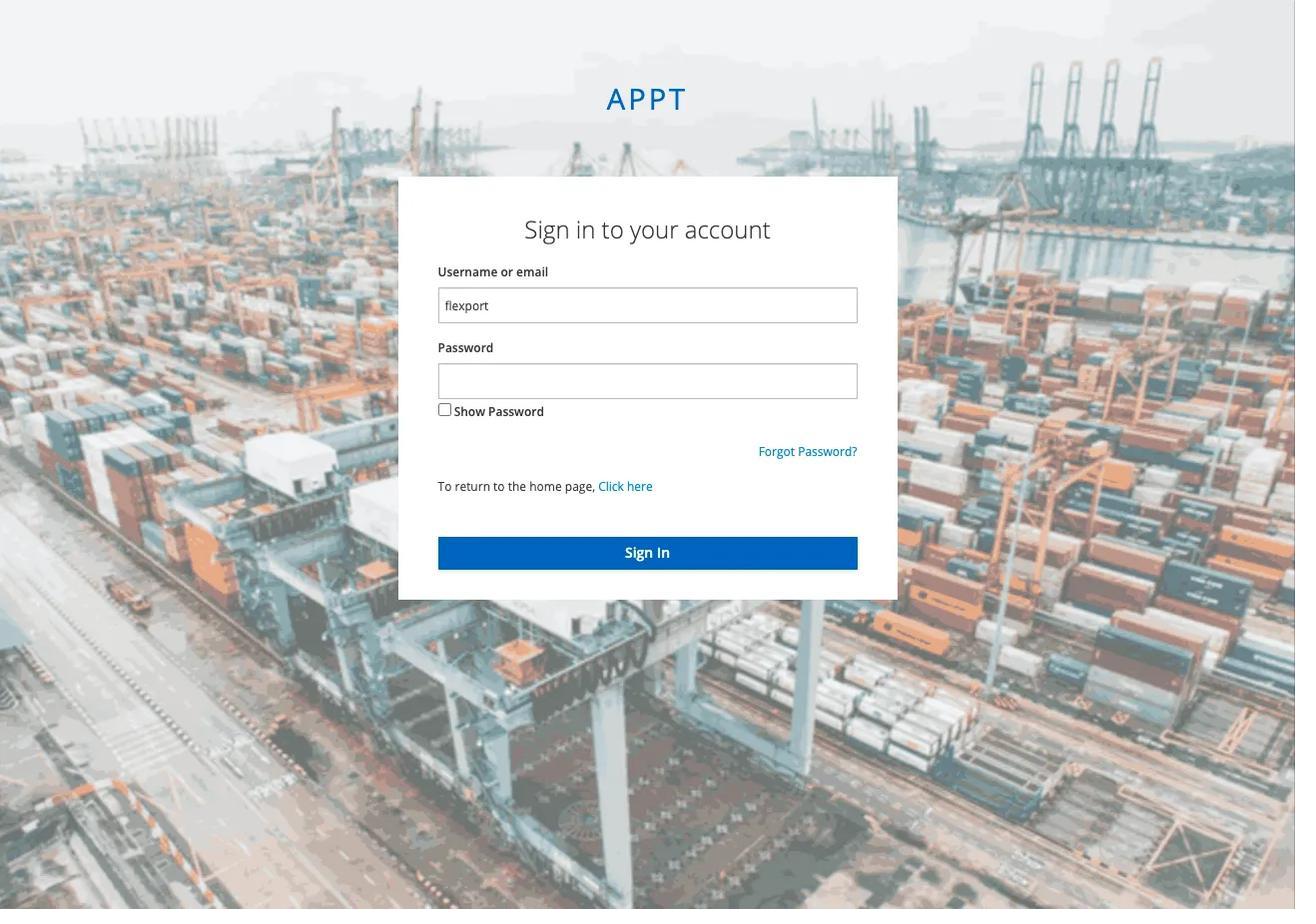 Task type: describe. For each thing, give the bounding box(es) containing it.
the
[[508, 479, 526, 496]]

account
[[685, 213, 771, 245]]

click here link
[[598, 479, 653, 496]]

to
[[438, 479, 452, 496]]

sign
[[525, 213, 570, 245]]

Show Password checkbox
[[438, 404, 451, 417]]

your
[[630, 213, 679, 245]]

1 vertical spatial password
[[488, 404, 544, 421]]

0 vertical spatial password
[[438, 340, 494, 357]]

email
[[516, 264, 548, 281]]

in
[[576, 213, 596, 245]]

password?
[[798, 444, 857, 461]]

forgot password?
[[759, 444, 857, 461]]

forgot
[[759, 444, 795, 461]]

Password password field
[[438, 364, 857, 400]]

username
[[438, 264, 498, 281]]

show password
[[454, 404, 544, 421]]

to for your
[[602, 213, 624, 245]]

Username or email text field
[[438, 288, 857, 324]]



Task type: locate. For each thing, give the bounding box(es) containing it.
0 horizontal spatial to
[[493, 479, 505, 496]]

return
[[455, 479, 490, 496]]

password right show
[[488, 404, 544, 421]]

to right "in"
[[602, 213, 624, 245]]

appt
[[607, 79, 688, 118]]

1 vertical spatial to
[[493, 479, 505, 496]]

to
[[602, 213, 624, 245], [493, 479, 505, 496]]

1 horizontal spatial to
[[602, 213, 624, 245]]

here
[[627, 479, 653, 496]]

password
[[438, 340, 494, 357], [488, 404, 544, 421]]

page,
[[565, 479, 595, 496]]

home
[[529, 479, 562, 496]]

sign in to your account
[[525, 213, 771, 245]]

None submit
[[438, 538, 857, 570]]

username or email
[[438, 264, 548, 281]]

to return to the home page, click here
[[438, 479, 653, 496]]

show
[[454, 404, 485, 421]]

or
[[501, 264, 513, 281]]

0 vertical spatial to
[[602, 213, 624, 245]]

to left the on the bottom left of page
[[493, 479, 505, 496]]

to for the
[[493, 479, 505, 496]]

forgot password? link
[[759, 444, 857, 461]]

click
[[598, 479, 624, 496]]

password up show
[[438, 340, 494, 357]]



